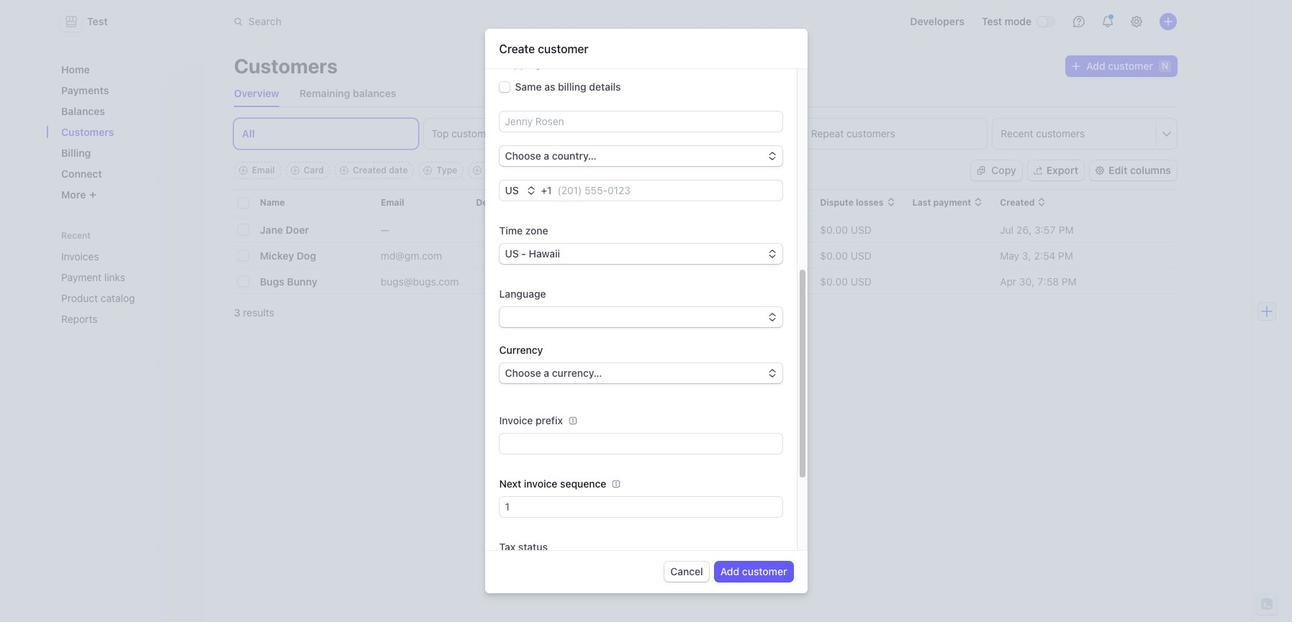 Task type: describe. For each thing, give the bounding box(es) containing it.
add created date image
[[340, 166, 348, 175]]

us - hawaii
[[505, 248, 560, 260]]

add inside button
[[721, 566, 740, 578]]

total
[[601, 197, 622, 208]]

7:58
[[1038, 275, 1059, 288]]

created date
[[353, 165, 408, 176]]

edit columns
[[1109, 164, 1171, 176]]

+ 1
[[541, 184, 552, 197]]

losses
[[856, 197, 884, 208]]

more filters
[[486, 165, 535, 176]]

payments link
[[55, 78, 194, 102]]

bunny
[[287, 275, 317, 288]]

invoices
[[61, 251, 99, 263]]

2 customers from the left
[[669, 127, 718, 140]]

1 horizontal spatial email
[[381, 197, 404, 208]]

first-
[[621, 127, 646, 140]]

mode
[[1005, 15, 1032, 27]]

choose a currency… button
[[499, 364, 782, 384]]

3 results
[[234, 307, 274, 319]]

test button
[[61, 12, 122, 32]]

country…
[[552, 150, 597, 162]]

customers for top customers
[[452, 127, 500, 140]]

zone
[[525, 225, 548, 237]]

tab list containing overview
[[228, 81, 1177, 107]]

name
[[260, 197, 285, 208]]

create
[[499, 42, 535, 55]]

(201) 555-0123 telephone field
[[552, 181, 782, 201]]

Jenny Rosen text field
[[499, 112, 782, 132]]

customers for recent customers
[[1036, 127, 1085, 140]]

developers
[[910, 15, 965, 27]]

Search search field
[[225, 8, 631, 35]]

jane doer
[[260, 224, 309, 236]]

apr 30, 7:58 pm link
[[1000, 269, 1177, 294]]

test mode
[[982, 15, 1032, 27]]

—
[[381, 224, 390, 236]]

product catalog
[[61, 292, 135, 305]]

remaining
[[300, 87, 350, 99]]

export button
[[1028, 161, 1084, 181]]

more for more
[[61, 189, 86, 201]]

0 vertical spatial add
[[1087, 60, 1106, 72]]

pm for may 3, 2:54 pm
[[1058, 249, 1073, 262]]

payment
[[61, 271, 102, 284]]

recent customers link
[[993, 119, 1156, 149]]

filters
[[510, 165, 535, 176]]

may 3, 2:54 pm
[[1000, 249, 1073, 262]]

payment for last
[[933, 197, 971, 208]]

payment links
[[61, 271, 125, 284]]

bugs@bugs.com link
[[381, 269, 476, 294]]

add customer button
[[715, 562, 793, 582]]

overview
[[234, 87, 279, 99]]

default payment method
[[476, 197, 583, 208]]

mickey dog
[[260, 249, 316, 262]]

doer
[[286, 224, 309, 236]]

30,
[[1019, 275, 1035, 288]]

svg image
[[977, 166, 986, 175]]

toolbar containing email
[[234, 162, 541, 179]]

a for currency…
[[544, 367, 549, 379]]

pm for apr 30, 7:58 pm
[[1062, 275, 1077, 288]]

test for test mode
[[982, 15, 1002, 27]]

-
[[522, 248, 526, 260]]

1 vertical spatial payments
[[680, 197, 723, 208]]

choose a currency…
[[505, 367, 602, 379]]

shipping details
[[499, 58, 576, 70]]

sequence
[[560, 478, 606, 490]]

0 horizontal spatial email
[[252, 165, 275, 176]]

refunds
[[752, 197, 788, 208]]

tax
[[499, 541, 516, 554]]

as
[[544, 81, 555, 93]]

remaining balances link
[[294, 84, 402, 104]]

currency
[[499, 344, 543, 356]]

time
[[646, 127, 666, 140]]

card
[[304, 165, 324, 176]]

customers inside core navigation links element
[[61, 126, 114, 138]]

2:54
[[1034, 249, 1056, 262]]

first-time customers
[[621, 127, 718, 140]]

repeat customers
[[811, 127, 896, 140]]

bugs
[[260, 275, 284, 288]]

hawaii
[[529, 248, 560, 260]]

us
[[505, 248, 519, 260]]

bugs bunny
[[260, 275, 317, 288]]

add customer inside button
[[721, 566, 787, 578]]

mickey dog link
[[260, 243, 335, 269]]

0 vertical spatial add customer
[[1087, 60, 1153, 72]]

jul 26, 3:57 pm link
[[1000, 217, 1177, 243]]

edit columns button
[[1090, 161, 1177, 181]]

— link
[[381, 217, 476, 243]]

open overflow menu image
[[1163, 129, 1171, 138]]

add more filters image
[[473, 166, 482, 175]]

developers link
[[904, 10, 971, 33]]

time zone
[[499, 225, 548, 237]]

customer inside button
[[742, 566, 787, 578]]

top customers
[[432, 127, 500, 140]]

created for created
[[1000, 197, 1035, 208]]

prefix
[[536, 415, 563, 427]]

1 horizontal spatial details
[[589, 81, 621, 93]]

choose a country…
[[505, 150, 597, 162]]

all
[[242, 127, 255, 140]]

bugs bunny link
[[260, 269, 335, 294]]

billing
[[558, 81, 587, 93]]

0 horizontal spatial details
[[544, 58, 576, 70]]

payment links link
[[55, 266, 174, 289]]

home link
[[55, 58, 194, 81]]

26,
[[1017, 224, 1032, 236]]

repeat
[[811, 127, 844, 140]]



Task type: locate. For each thing, give the bounding box(es) containing it.
1 vertical spatial details
[[589, 81, 621, 93]]

invoice prefix
[[499, 415, 563, 427]]

1 select item checkbox from the top
[[238, 225, 248, 235]]

0 vertical spatial choose
[[505, 150, 541, 162]]

time
[[499, 225, 523, 237]]

Invoice prefix text field
[[499, 434, 782, 454]]

add card image
[[291, 166, 299, 175]]

4 customers from the left
[[1036, 127, 1085, 140]]

1 horizontal spatial test
[[982, 15, 1002, 27]]

1 vertical spatial more
[[61, 189, 86, 201]]

test up the home
[[87, 15, 108, 27]]

add email image
[[239, 166, 248, 175]]

customers right top
[[452, 127, 500, 140]]

1 vertical spatial customer
[[1108, 60, 1153, 72]]

balances link
[[55, 99, 194, 123]]

choose up filters
[[505, 150, 541, 162]]

2 a from the top
[[544, 367, 549, 379]]

1 choose from the top
[[505, 150, 541, 162]]

status
[[518, 541, 548, 554]]

email right add email "image"
[[252, 165, 275, 176]]

add right cancel
[[721, 566, 740, 578]]

$0.00 usd
[[752, 224, 803, 236], [820, 224, 872, 236], [752, 249, 803, 262], [820, 249, 872, 262], [752, 275, 803, 288], [820, 275, 872, 288]]

3
[[234, 307, 240, 319]]

default
[[476, 197, 508, 208]]

customers right the time
[[669, 127, 718, 140]]

0 vertical spatial more
[[486, 165, 508, 176]]

choose inside popup button
[[505, 367, 541, 379]]

date
[[389, 165, 408, 176]]

test inside button
[[87, 15, 108, 27]]

customers for repeat customers
[[847, 127, 896, 140]]

1 horizontal spatial payment
[[933, 197, 971, 208]]

2 test from the left
[[982, 15, 1002, 27]]

tab list
[[228, 81, 1177, 107], [234, 119, 1177, 149]]

choose for choose a country…
[[505, 150, 541, 162]]

top
[[432, 127, 449, 140]]

a inside choose a country… dropdown button
[[544, 150, 549, 162]]

0 vertical spatial pm
[[1059, 224, 1074, 236]]

jane
[[260, 224, 283, 236]]

more right add more filters image
[[486, 165, 508, 176]]

test
[[87, 15, 108, 27], [982, 15, 1002, 27]]

1 vertical spatial recent
[[61, 230, 91, 241]]

add type image
[[424, 166, 432, 175]]

payments inside core navigation links element
[[61, 84, 109, 96]]

a left currency… at the left bottom of page
[[544, 367, 549, 379]]

repeat customers link
[[803, 119, 987, 149]]

select item checkbox for jane doer
[[238, 225, 248, 235]]

0 horizontal spatial payments
[[61, 84, 109, 96]]

tab list containing all
[[234, 119, 1177, 149]]

customers up the overview
[[234, 54, 338, 78]]

details down create customer
[[544, 58, 576, 70]]

1 vertical spatial email
[[381, 197, 404, 208]]

1
[[547, 184, 552, 197]]

same as billing details
[[515, 81, 621, 93]]

2 horizontal spatial customer
[[1108, 60, 1153, 72]]

apr 30, 7:58 pm
[[1000, 275, 1077, 288]]

add right svg image
[[1087, 60, 1106, 72]]

choose inside dropdown button
[[505, 150, 541, 162]]

columns
[[1130, 164, 1171, 176]]

details right 'billing'
[[589, 81, 621, 93]]

2 vertical spatial customer
[[742, 566, 787, 578]]

pm
[[1059, 224, 1074, 236], [1058, 249, 1073, 262], [1062, 275, 1077, 288]]

next invoice sequence
[[499, 478, 606, 490]]

$0.00 usd link
[[752, 217, 820, 243], [820, 217, 913, 243], [752, 243, 820, 269], [820, 243, 913, 269], [752, 269, 820, 294], [820, 269, 913, 294]]

shipping
[[499, 58, 541, 70]]

select item checkbox left bugs
[[238, 277, 248, 287]]

1 horizontal spatial more
[[486, 165, 508, 176]]

a left country…
[[544, 150, 549, 162]]

1 test from the left
[[87, 15, 108, 27]]

select item checkbox for mickey dog
[[238, 251, 248, 261]]

may 3, 2:54 pm link
[[1000, 243, 1177, 269]]

1 vertical spatial customers
[[61, 126, 114, 138]]

overview link
[[228, 84, 285, 104]]

more inside button
[[61, 189, 86, 201]]

a for country…
[[544, 150, 549, 162]]

recent navigation links element
[[47, 230, 205, 331]]

2 select item checkbox from the top
[[238, 251, 248, 261]]

billing
[[61, 147, 91, 159]]

recent for recent
[[61, 230, 91, 241]]

1 customers from the left
[[452, 127, 500, 140]]

recent element
[[47, 245, 205, 331]]

pm right 3:57
[[1059, 224, 1074, 236]]

recent up copy
[[1001, 127, 1034, 140]]

connect link
[[55, 162, 194, 186]]

create customer
[[499, 42, 589, 55]]

1 payment from the left
[[510, 197, 548, 208]]

payment right last
[[933, 197, 971, 208]]

0 horizontal spatial add customer
[[721, 566, 787, 578]]

0 horizontal spatial more
[[61, 189, 86, 201]]

0 vertical spatial email
[[252, 165, 275, 176]]

email up the '—'
[[381, 197, 404, 208]]

reports link
[[55, 307, 174, 331]]

last payment
[[913, 197, 971, 208]]

0 horizontal spatial test
[[87, 15, 108, 27]]

choose for choose a currency…
[[505, 367, 541, 379]]

catalog
[[101, 292, 135, 305]]

Select All checkbox
[[238, 198, 248, 208]]

more button
[[55, 183, 194, 207]]

us - hawaii button
[[499, 244, 782, 264]]

None text field
[[499, 498, 782, 518]]

customers right repeat on the right
[[847, 127, 896, 140]]

1 vertical spatial a
[[544, 367, 549, 379]]

payments up balances
[[61, 84, 109, 96]]

recent customers
[[1001, 127, 1085, 140]]

customers
[[452, 127, 500, 140], [669, 127, 718, 140], [847, 127, 896, 140], [1036, 127, 1085, 140]]

choose down the currency
[[505, 367, 541, 379]]

3 customers from the left
[[847, 127, 896, 140]]

copy
[[992, 164, 1016, 176]]

recent up invoices
[[61, 230, 91, 241]]

0 vertical spatial payments
[[61, 84, 109, 96]]

0 horizontal spatial recent
[[61, 230, 91, 241]]

1 horizontal spatial recent
[[1001, 127, 1034, 140]]

customer
[[538, 42, 589, 55], [1108, 60, 1153, 72], [742, 566, 787, 578]]

2 vertical spatial pm
[[1062, 275, 1077, 288]]

recent for recent customers
[[1001, 127, 1034, 140]]

1 vertical spatial add
[[721, 566, 740, 578]]

created right add created date icon
[[353, 165, 387, 176]]

type
[[437, 165, 457, 176]]

invoices link
[[55, 245, 174, 269]]

0 vertical spatial a
[[544, 150, 549, 162]]

0 vertical spatial tab list
[[228, 81, 1177, 107]]

billing link
[[55, 141, 194, 165]]

payment
[[510, 197, 548, 208], [933, 197, 971, 208]]

0 vertical spatial details
[[544, 58, 576, 70]]

1 vertical spatial created
[[1000, 197, 1035, 208]]

created up 26,
[[1000, 197, 1035, 208]]

0 vertical spatial customers
[[234, 54, 338, 78]]

3 select item checkbox from the top
[[238, 277, 248, 287]]

more down connect
[[61, 189, 86, 201]]

copy button
[[972, 161, 1022, 181]]

0 vertical spatial recent
[[1001, 127, 1034, 140]]

test left mode
[[982, 15, 1002, 27]]

add customer right cancel
[[721, 566, 787, 578]]

0 horizontal spatial payment
[[510, 197, 548, 208]]

0 horizontal spatial created
[[353, 165, 387, 176]]

0 horizontal spatial add
[[721, 566, 740, 578]]

a inside choose a currency… popup button
[[544, 367, 549, 379]]

pm inside "link"
[[1059, 224, 1074, 236]]

created for created date
[[353, 165, 387, 176]]

mickey
[[260, 249, 294, 262]]

language
[[499, 288, 546, 300]]

0 vertical spatial created
[[353, 165, 387, 176]]

remaining balances
[[300, 87, 396, 99]]

0 vertical spatial customer
[[538, 42, 589, 55]]

select item checkbox left "mickey"
[[238, 251, 248, 261]]

customers up export
[[1036, 127, 1085, 140]]

payment down +
[[510, 197, 548, 208]]

core navigation links element
[[55, 58, 194, 207]]

1 horizontal spatial payments
[[680, 197, 723, 208]]

n
[[1162, 60, 1169, 71]]

1 vertical spatial pm
[[1058, 249, 1073, 262]]

test for test
[[87, 15, 108, 27]]

1 vertical spatial select item checkbox
[[238, 251, 248, 261]]

customers link
[[55, 120, 194, 144]]

2 vertical spatial select item checkbox
[[238, 277, 248, 287]]

total spend
[[601, 197, 651, 208]]

1 vertical spatial choose
[[505, 367, 541, 379]]

more for more filters
[[486, 165, 508, 176]]

customers down balances
[[61, 126, 114, 138]]

Select Item checkbox
[[238, 225, 248, 235], [238, 251, 248, 261], [238, 277, 248, 287]]

apr
[[1000, 275, 1017, 288]]

1 horizontal spatial customers
[[234, 54, 338, 78]]

a
[[544, 150, 549, 162], [544, 367, 549, 379]]

dispute losses
[[820, 197, 884, 208]]

pm right 7:58
[[1062, 275, 1077, 288]]

0 vertical spatial select item checkbox
[[238, 225, 248, 235]]

toolbar
[[234, 162, 541, 179]]

$0.00
[[752, 224, 779, 236], [820, 224, 848, 236], [752, 249, 779, 262], [820, 249, 848, 262], [752, 275, 779, 288], [820, 275, 848, 288]]

jul 26, 3:57 pm
[[1000, 224, 1074, 236]]

results
[[243, 307, 274, 319]]

select item checkbox down select all option
[[238, 225, 248, 235]]

1 vertical spatial tab list
[[234, 119, 1177, 149]]

currency…
[[552, 367, 602, 379]]

all link
[[234, 119, 418, 149]]

1 a from the top
[[544, 150, 549, 162]]

balances
[[61, 105, 105, 117]]

1 vertical spatial add customer
[[721, 566, 787, 578]]

payments right spend
[[680, 197, 723, 208]]

pm right 2:54
[[1058, 249, 1073, 262]]

select item checkbox for bugs bunny
[[238, 277, 248, 287]]

bugs@bugs.com
[[381, 275, 459, 288]]

cancel
[[671, 566, 703, 578]]

2 payment from the left
[[933, 197, 971, 208]]

choose a country… button
[[499, 146, 782, 166]]

home
[[61, 63, 90, 76]]

1 horizontal spatial add customer
[[1087, 60, 1153, 72]]

balances
[[353, 87, 396, 99]]

3,
[[1022, 249, 1031, 262]]

email
[[252, 165, 275, 176], [381, 197, 404, 208]]

0 horizontal spatial customers
[[61, 126, 114, 138]]

next
[[499, 478, 521, 490]]

dog
[[297, 249, 316, 262]]

jane doer link
[[260, 217, 335, 243]]

svg image
[[1072, 62, 1081, 71]]

1 horizontal spatial created
[[1000, 197, 1035, 208]]

1 horizontal spatial add
[[1087, 60, 1106, 72]]

+
[[541, 184, 547, 197]]

payment for default
[[510, 197, 548, 208]]

add customer right svg image
[[1087, 60, 1153, 72]]

export
[[1047, 164, 1079, 176]]

0 horizontal spatial customer
[[538, 42, 589, 55]]

pm for jul 26, 3:57 pm
[[1059, 224, 1074, 236]]

2 choose from the top
[[505, 367, 541, 379]]

jul
[[1000, 224, 1014, 236]]

add
[[1087, 60, 1106, 72], [721, 566, 740, 578]]

1 horizontal spatial customer
[[742, 566, 787, 578]]



Task type: vqa. For each thing, say whether or not it's contained in the screenshot.
Create customer
yes



